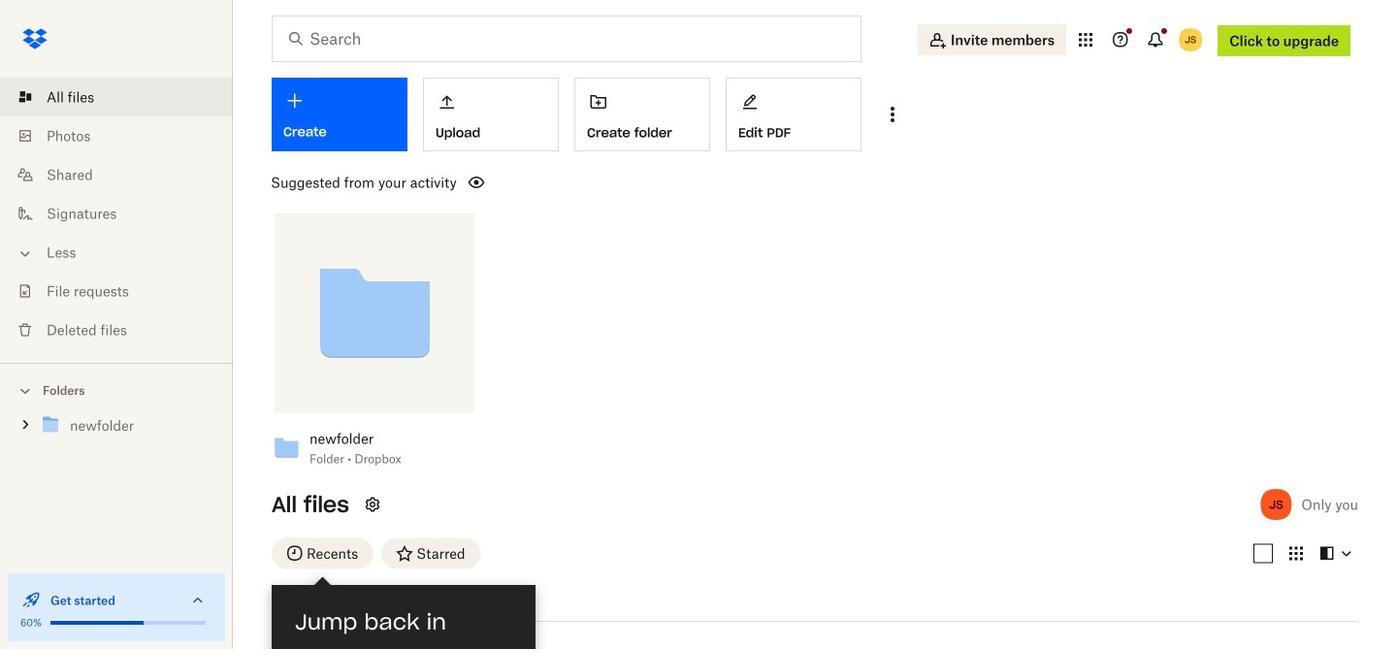 Task type: locate. For each thing, give the bounding box(es) containing it.
getting started progress progress bar
[[50, 621, 144, 625]]

folder settings image
[[361, 493, 384, 516]]

list
[[0, 66, 233, 363]]

list item
[[0, 78, 233, 116]]



Task type: vqa. For each thing, say whether or not it's contained in the screenshot.
option
no



Task type: describe. For each thing, give the bounding box(es) containing it.
dropbox image
[[16, 19, 54, 58]]

Search in folder "Dropbox" text field
[[310, 27, 821, 50]]

less image
[[16, 244, 35, 263]]



